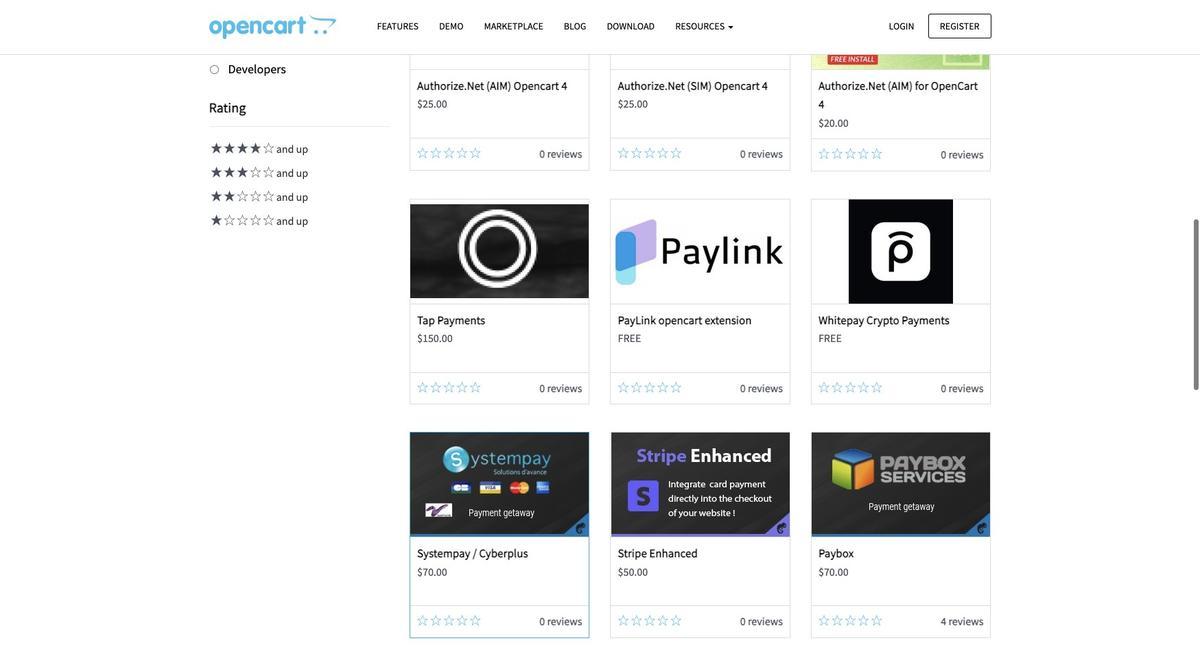 Task type: vqa. For each thing, say whether or not it's contained in the screenshot.
section
no



Task type: locate. For each thing, give the bounding box(es) containing it.
$70.00 down systempay
[[417, 565, 447, 579]]

reviews for tap payments
[[547, 381, 582, 395]]

2 authorize.net from the left
[[618, 78, 685, 93]]

0 horizontal spatial free
[[618, 331, 641, 345]]

1 $70.00 from the left
[[417, 565, 447, 579]]

systempay / cyberplus link
[[417, 547, 528, 562]]

tap payments image
[[411, 200, 589, 304]]

and up
[[274, 142, 308, 156], [274, 166, 308, 180], [274, 190, 308, 204], [274, 214, 308, 228]]

2 payments from the left
[[902, 313, 950, 328]]

reviews for paybox
[[949, 615, 984, 629]]

/
[[473, 547, 477, 562]]

authorize.net for authorize.net (aim) opencart 4
[[417, 78, 484, 93]]

opencart down authorize.net (aim) opencart 4 image
[[514, 78, 559, 93]]

(aim) left for
[[888, 78, 913, 93]]

1 opencart from the left
[[514, 78, 559, 93]]

1 horizontal spatial payments
[[902, 313, 950, 328]]

paybox $70.00
[[819, 547, 854, 579]]

blog
[[564, 20, 586, 32]]

0 horizontal spatial (aim)
[[486, 78, 511, 93]]

free for paylink
[[618, 331, 641, 345]]

marketplace
[[484, 20, 543, 32]]

reviews for stripe enhanced
[[748, 615, 783, 629]]

resources link
[[665, 14, 744, 39]]

(aim) down authorize.net (aim) opencart 4 image
[[486, 78, 511, 93]]

authorize.net inside authorize.net (aim) for opencart 4 $20.00
[[819, 78, 886, 93]]

0 horizontal spatial authorize.net
[[417, 78, 484, 93]]

reviews for authorize.net (aim) opencart 4
[[547, 147, 582, 161]]

(aim)
[[486, 78, 511, 93], [888, 78, 913, 93]]

opencart right for
[[931, 78, 978, 93]]

login link
[[877, 13, 926, 38]]

authorize.net (aim) for opencart 4 link
[[819, 78, 978, 112]]

up for first 'and up' link from the bottom of the page
[[296, 214, 308, 228]]

2 opencart from the left
[[714, 78, 760, 93]]

all
[[228, 14, 241, 30]]

reviews for paylink opencart extension
[[748, 381, 783, 395]]

whitepay crypto payments image
[[812, 200, 990, 304]]

4 reviews
[[941, 615, 984, 629]]

blog link
[[554, 14, 597, 39]]

opencart right (sim)
[[714, 78, 760, 93]]

1 horizontal spatial $70.00
[[819, 565, 849, 579]]

opencart inside the authorize.net (sim) opencart 4 $25.00
[[714, 78, 760, 93]]

$25.00 down 'authorize.net (aim) opencart 4' link
[[417, 97, 447, 111]]

$25.00 inside the authorize.net (sim) opencart 4 $25.00
[[618, 97, 648, 111]]

and up for fourth 'and up' link from the bottom of the page
[[274, 142, 308, 156]]

opencart payment gateways image
[[209, 14, 336, 39]]

$25.00 inside authorize.net (aim) opencart 4 $25.00
[[417, 97, 447, 111]]

up
[[296, 142, 308, 156], [296, 166, 308, 180], [296, 190, 308, 204], [296, 214, 308, 228]]

1 horizontal spatial $25.00
[[618, 97, 648, 111]]

1 horizontal spatial opencart
[[714, 78, 760, 93]]

1 horizontal spatial authorize.net
[[618, 78, 685, 93]]

partners
[[280, 38, 324, 53]]

star light image
[[209, 143, 222, 154], [222, 143, 235, 154], [235, 143, 248, 154], [235, 167, 248, 178], [209, 191, 222, 202], [222, 191, 235, 202], [209, 215, 222, 226]]

4 and up from the top
[[274, 214, 308, 228]]

opencart
[[228, 38, 278, 53], [931, 78, 978, 93]]

2 and up link from the top
[[209, 166, 308, 180]]

login
[[889, 20, 914, 32]]

2 $25.00 from the left
[[618, 97, 648, 111]]

and up link
[[209, 142, 308, 156], [209, 166, 308, 180], [209, 190, 308, 204], [209, 214, 308, 228]]

authorize.net for authorize.net (aim) for opencart 4
[[819, 78, 886, 93]]

4 up from the top
[[296, 214, 308, 228]]

0 reviews for authorize.net (aim) opencart 4
[[540, 147, 582, 161]]

and up for second 'and up' link from the top
[[274, 166, 308, 180]]

2 $70.00 from the left
[[819, 565, 849, 579]]

1 up from the top
[[296, 142, 308, 156]]

paybox
[[819, 547, 854, 562]]

None radio
[[210, 65, 219, 74]]

payments inside "tap payments $150.00"
[[437, 313, 485, 328]]

0 reviews for authorize.net (sim) opencart 4
[[740, 147, 783, 161]]

0 horizontal spatial opencart
[[514, 78, 559, 93]]

0 for authorize.net (aim) for opencart 4
[[941, 148, 946, 161]]

0 reviews
[[540, 147, 582, 161], [740, 147, 783, 161], [941, 148, 984, 161], [540, 381, 582, 395], [740, 381, 783, 395], [941, 381, 984, 395], [540, 615, 582, 629], [740, 615, 783, 629]]

download link
[[597, 14, 665, 39]]

reviews
[[547, 147, 582, 161], [748, 147, 783, 161], [949, 148, 984, 161], [547, 381, 582, 395], [748, 381, 783, 395], [949, 381, 984, 395], [547, 615, 582, 629], [748, 615, 783, 629], [949, 615, 984, 629]]

payments right crypto
[[902, 313, 950, 328]]

3 and from the top
[[276, 190, 294, 204]]

2 horizontal spatial authorize.net
[[819, 78, 886, 93]]

1 horizontal spatial free
[[819, 331, 842, 345]]

payments
[[437, 313, 485, 328], [902, 313, 950, 328]]

crypto
[[867, 313, 899, 328]]

free for whitepay
[[819, 331, 842, 345]]

1 $25.00 from the left
[[417, 97, 447, 111]]

0
[[540, 147, 545, 161], [740, 147, 746, 161], [941, 148, 946, 161], [540, 381, 545, 395], [740, 381, 746, 395], [941, 381, 946, 395], [540, 615, 545, 629], [740, 615, 746, 629]]

opencart inside authorize.net (aim) opencart 4 $25.00
[[514, 78, 559, 93]]

and for first 'and up' link from the bottom of the page
[[276, 214, 294, 228]]

$70.00
[[417, 565, 447, 579], [819, 565, 849, 579]]

paylink opencart extension link
[[618, 313, 752, 328]]

2 (aim) from the left
[[888, 78, 913, 93]]

2 and from the top
[[276, 166, 294, 180]]

authorize.net inside the authorize.net (sim) opencart 4 $25.00
[[618, 78, 685, 93]]

authorize.net (aim) for opencart 4 image
[[812, 0, 990, 69]]

4 inside authorize.net (aim) opencart 4 $25.00
[[562, 78, 567, 93]]

and for third 'and up' link
[[276, 190, 294, 204]]

0 horizontal spatial $25.00
[[417, 97, 447, 111]]

0 for systempay / cyberplus
[[540, 615, 545, 629]]

authorize.net
[[417, 78, 484, 93], [618, 78, 685, 93], [819, 78, 886, 93]]

and for fourth 'and up' link from the bottom of the page
[[276, 142, 294, 156]]

up for third 'and up' link
[[296, 190, 308, 204]]

free inside "whitepay crypto payments free"
[[819, 331, 842, 345]]

0 for stripe enhanced
[[740, 615, 746, 629]]

$25.00 down authorize.net (sim) opencart 4 'link'
[[618, 97, 648, 111]]

(aim) inside authorize.net (aim) opencart 4 $25.00
[[486, 78, 511, 93]]

reviews for authorize.net (sim) opencart 4
[[748, 147, 783, 161]]

authorize.net inside authorize.net (aim) opencart 4 $25.00
[[417, 78, 484, 93]]

free down paylink
[[618, 331, 641, 345]]

1 payments from the left
[[437, 313, 485, 328]]

authorize.net left (sim)
[[618, 78, 685, 93]]

payments up '$150.00'
[[437, 313, 485, 328]]

0 horizontal spatial payments
[[437, 313, 485, 328]]

and
[[276, 142, 294, 156], [276, 166, 294, 180], [276, 190, 294, 204], [276, 214, 294, 228]]

authorize.net (aim) opencart 4 image
[[411, 0, 589, 69]]

3 authorize.net from the left
[[819, 78, 886, 93]]

4
[[562, 78, 567, 93], [762, 78, 768, 93], [819, 97, 824, 112], [941, 615, 946, 629]]

0 horizontal spatial opencart
[[228, 38, 278, 53]]

free
[[618, 331, 641, 345], [819, 331, 842, 345]]

authorize.net up $20.00
[[819, 78, 886, 93]]

$25.00
[[417, 97, 447, 111], [618, 97, 648, 111]]

(aim) inside authorize.net (aim) for opencart 4 $20.00
[[888, 78, 913, 93]]

and up for first 'and up' link from the bottom of the page
[[274, 214, 308, 228]]

opencart
[[514, 78, 559, 93], [714, 78, 760, 93]]

opencart partners
[[228, 38, 324, 53]]

tap payments $150.00
[[417, 313, 485, 345]]

star light o image
[[430, 148, 441, 159], [457, 148, 468, 159], [470, 148, 481, 159], [618, 148, 629, 159], [644, 148, 655, 159], [832, 148, 843, 159], [845, 148, 856, 159], [858, 148, 869, 159], [871, 148, 882, 159], [248, 167, 261, 178], [235, 191, 248, 202], [248, 215, 261, 226], [430, 382, 441, 393], [444, 382, 455, 393], [470, 382, 481, 393], [631, 382, 642, 393], [657, 382, 668, 393], [671, 382, 682, 393], [832, 382, 843, 393], [845, 382, 856, 393], [858, 382, 869, 393], [871, 382, 882, 393], [417, 616, 428, 627], [444, 616, 455, 627], [457, 616, 468, 627], [644, 616, 655, 627], [845, 616, 856, 627], [858, 616, 869, 627], [871, 616, 882, 627]]

4 inside the authorize.net (sim) opencart 4 $25.00
[[762, 78, 768, 93]]

paylink opencart extension image
[[611, 200, 790, 304]]

opencart
[[658, 313, 702, 328]]

opencart up developers
[[228, 38, 278, 53]]

download
[[607, 20, 655, 32]]

2 up from the top
[[296, 166, 308, 180]]

authorize.net (sim) opencart 4 image
[[611, 0, 790, 69]]

free down whitepay
[[819, 331, 842, 345]]

free inside paylink opencart extension free
[[618, 331, 641, 345]]

2 and up from the top
[[274, 166, 308, 180]]

1 and from the top
[[276, 142, 294, 156]]

1 horizontal spatial (aim)
[[888, 78, 913, 93]]

authorize.net (aim) opencart 4 link
[[417, 78, 567, 93]]

$20.00
[[819, 116, 849, 129]]

0 horizontal spatial $70.00
[[417, 565, 447, 579]]

$25.00 for authorize.net (sim) opencart 4
[[618, 97, 648, 111]]

0 reviews for tap payments
[[540, 381, 582, 395]]

3 and up from the top
[[274, 190, 308, 204]]

star light image
[[248, 143, 261, 154], [209, 167, 222, 178], [222, 167, 235, 178]]

3 up from the top
[[296, 190, 308, 204]]

1 horizontal spatial opencart
[[931, 78, 978, 93]]

0 for whitepay crypto payments
[[941, 381, 946, 395]]

star light o image
[[261, 143, 274, 154], [417, 148, 428, 159], [444, 148, 455, 159], [631, 148, 642, 159], [657, 148, 668, 159], [671, 148, 682, 159], [819, 148, 830, 159], [261, 167, 274, 178], [248, 191, 261, 202], [261, 191, 274, 202], [222, 215, 235, 226], [235, 215, 248, 226], [261, 215, 274, 226], [417, 382, 428, 393], [457, 382, 468, 393], [618, 382, 629, 393], [644, 382, 655, 393], [819, 382, 830, 393], [430, 616, 441, 627], [470, 616, 481, 627], [618, 616, 629, 627], [631, 616, 642, 627], [657, 616, 668, 627], [671, 616, 682, 627], [819, 616, 830, 627], [832, 616, 843, 627]]

reviews for systempay / cyberplus
[[547, 615, 582, 629]]

1 (aim) from the left
[[486, 78, 511, 93]]

1 free from the left
[[618, 331, 641, 345]]

payments inside "whitepay crypto payments free"
[[902, 313, 950, 328]]

authorize.net down demo link
[[417, 78, 484, 93]]

1 vertical spatial opencart
[[931, 78, 978, 93]]

1 and up from the top
[[274, 142, 308, 156]]

4 and from the top
[[276, 214, 294, 228]]

$70.00 down the paybox link
[[819, 565, 849, 579]]

2 free from the left
[[819, 331, 842, 345]]

1 authorize.net from the left
[[417, 78, 484, 93]]



Task type: describe. For each thing, give the bounding box(es) containing it.
(aim) for opencart
[[486, 78, 511, 93]]

0 reviews for systempay / cyberplus
[[540, 615, 582, 629]]

cyberplus
[[479, 547, 528, 562]]

0 for paylink opencart extension
[[740, 381, 746, 395]]

opencart inside authorize.net (aim) for opencart 4 $20.00
[[931, 78, 978, 93]]

0 reviews for stripe enhanced
[[740, 615, 783, 629]]

authorize.net (sim) opencart 4 $25.00
[[618, 78, 768, 111]]

$150.00
[[417, 331, 453, 345]]

0 vertical spatial opencart
[[228, 38, 278, 53]]

opencart for (sim)
[[714, 78, 760, 93]]

systempay / cyberplus $70.00
[[417, 547, 528, 579]]

demo link
[[429, 14, 474, 39]]

up for fourth 'and up' link from the bottom of the page
[[296, 142, 308, 156]]

marketplace link
[[474, 14, 554, 39]]

features link
[[367, 14, 429, 39]]

0 for authorize.net (sim) opencart 4
[[740, 147, 746, 161]]

up for second 'and up' link from the top
[[296, 166, 308, 180]]

3 and up link from the top
[[209, 190, 308, 204]]

0 reviews for whitepay crypto payments
[[941, 381, 984, 395]]

$70.00 inside paybox $70.00
[[819, 565, 849, 579]]

paylink
[[618, 313, 656, 328]]

extension
[[705, 313, 752, 328]]

authorize.net (sim) opencart 4 link
[[618, 78, 768, 93]]

reviews for authorize.net (aim) for opencart 4
[[949, 148, 984, 161]]

whitepay
[[819, 313, 864, 328]]

resources
[[675, 20, 727, 32]]

0 reviews for authorize.net (aim) for opencart 4
[[941, 148, 984, 161]]

0 for tap payments
[[540, 381, 545, 395]]

authorize.net for authorize.net (sim) opencart 4
[[618, 78, 685, 93]]

stripe enhanced $50.00
[[618, 547, 698, 579]]

authorize.net (aim) opencart 4 $25.00
[[417, 78, 567, 111]]

developers
[[228, 61, 286, 77]]

register
[[940, 20, 980, 32]]

tap
[[417, 313, 435, 328]]

features
[[377, 20, 419, 32]]

1 and up link from the top
[[209, 142, 308, 156]]

register link
[[928, 13, 991, 38]]

$25.00 for authorize.net (aim) opencart 4
[[417, 97, 447, 111]]

paybox image
[[812, 433, 990, 538]]

$70.00 inside systempay / cyberplus $70.00
[[417, 565, 447, 579]]

opencart for (aim)
[[514, 78, 559, 93]]

rating
[[209, 99, 246, 116]]

stripe
[[618, 547, 647, 562]]

whitepay crypto payments link
[[819, 313, 950, 328]]

reviews for whitepay crypto payments
[[949, 381, 984, 395]]

paylink opencart extension free
[[618, 313, 752, 345]]

for
[[915, 78, 929, 93]]

authorize.net (aim) for opencart 4 $20.00
[[819, 78, 978, 129]]

and up for third 'and up' link
[[274, 190, 308, 204]]

tap payments link
[[417, 313, 485, 328]]

systempay / cyberplus image
[[411, 433, 589, 538]]

0 for authorize.net (aim) opencart 4
[[540, 147, 545, 161]]

whitepay crypto payments free
[[819, 313, 950, 345]]

(aim) for for
[[888, 78, 913, 93]]

$50.00
[[618, 565, 648, 579]]

systempay
[[417, 547, 470, 562]]

stripe enhanced image
[[611, 433, 790, 538]]

4 inside authorize.net (aim) for opencart 4 $20.00
[[819, 97, 824, 112]]

enhanced
[[649, 547, 698, 562]]

and for second 'and up' link from the top
[[276, 166, 294, 180]]

0 reviews for paylink opencart extension
[[740, 381, 783, 395]]

stripe enhanced link
[[618, 547, 698, 562]]

paybox link
[[819, 547, 854, 562]]

demo
[[439, 20, 464, 32]]

4 and up link from the top
[[209, 214, 308, 228]]

(sim)
[[687, 78, 712, 93]]



